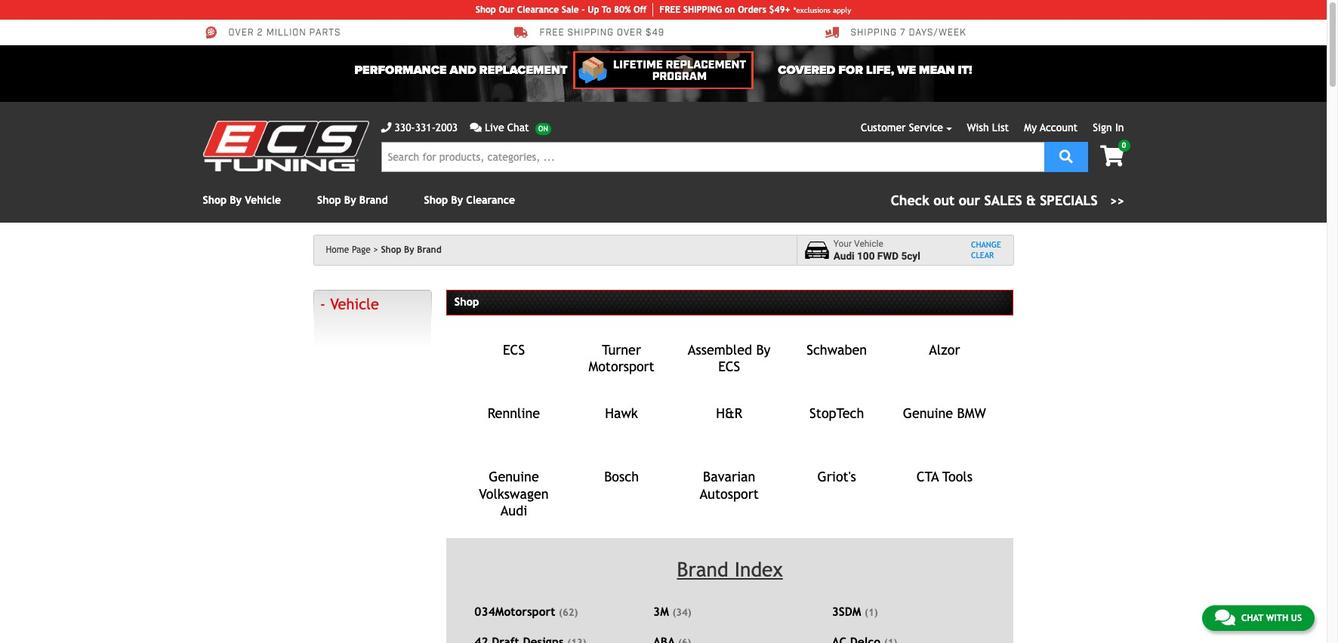 Task type: describe. For each thing, give the bounding box(es) containing it.
100
[[858, 250, 875, 262]]

life,
[[867, 63, 895, 78]]

free
[[540, 27, 565, 39]]

0 vertical spatial brand
[[360, 194, 388, 206]]

motorsport
[[589, 359, 655, 375]]

shop by vehicle link
[[203, 194, 281, 206]]

schwaben
[[807, 342, 868, 358]]

hawk link
[[575, 406, 669, 436]]

sales & specials
[[985, 193, 1098, 209]]

bavarian autosport link
[[683, 469, 777, 502]]

330-331-2003
[[395, 122, 458, 134]]

assembled by ecs
[[688, 342, 771, 375]]

your
[[834, 239, 852, 249]]

shop by vehicle
[[203, 194, 281, 206]]

covered for life, we mean it!
[[778, 63, 973, 78]]

customer service
[[861, 122, 944, 134]]

shipping
[[568, 27, 614, 39]]

chat with us
[[1242, 614, 1303, 624]]

live chat
[[485, 122, 529, 134]]

cta tools link
[[898, 469, 992, 500]]

80%
[[614, 5, 631, 15]]

ecs inside ecs link
[[503, 342, 525, 358]]

schwaben link
[[790, 342, 884, 373]]

1 horizontal spatial chat
[[1242, 614, 1264, 624]]

3m
[[654, 605, 669, 619]]

genuine bmw
[[904, 406, 987, 422]]

clearance for our
[[517, 5, 559, 15]]

330-
[[395, 122, 415, 134]]

bavarian
[[703, 469, 756, 485]]

h&r
[[716, 406, 743, 422]]

mean
[[920, 63, 955, 78]]

assembled by ecs link
[[683, 342, 777, 375]]

turner motorsport
[[589, 342, 655, 375]]

change clear
[[972, 240, 1002, 260]]

index
[[735, 559, 783, 582]]

genuine volkswagen audi
[[479, 469, 549, 519]]

griot's
[[818, 469, 857, 485]]

alzor link
[[898, 342, 992, 373]]

genuine for genuine volkswagen audi
[[489, 469, 539, 485]]

(1)
[[865, 608, 878, 619]]

performance
[[355, 63, 447, 78]]

change link
[[972, 240, 1002, 250]]

turner
[[602, 342, 641, 358]]

&
[[1027, 193, 1037, 209]]

2 horizontal spatial brand
[[677, 559, 729, 582]]

griot's link
[[790, 469, 884, 500]]

ecs inside assembled by ecs
[[719, 359, 741, 375]]

up
[[588, 5, 600, 15]]

034motorsport
[[475, 605, 556, 619]]

0 vertical spatial vehicle
[[245, 194, 281, 206]]

comments image
[[1216, 609, 1236, 627]]

home page
[[326, 245, 371, 255]]

0 link
[[1089, 140, 1131, 169]]

by right page at top
[[404, 245, 415, 255]]

genuine for genuine bmw
[[904, 406, 954, 422]]

1 horizontal spatial brand
[[417, 245, 442, 255]]

our
[[499, 5, 515, 15]]

Search text field
[[381, 142, 1045, 172]]

million
[[266, 27, 307, 39]]

for
[[839, 63, 864, 78]]

by for assembled by ecs link
[[757, 342, 771, 358]]

alzor
[[930, 342, 961, 358]]

-
[[582, 5, 585, 15]]

3sdm
[[832, 605, 862, 619]]

1 horizontal spatial vehicle
[[330, 295, 379, 313]]

audi for genuine
[[501, 503, 528, 519]]

turner motorsport link
[[575, 342, 669, 375]]

$49
[[646, 27, 665, 39]]

orders
[[738, 5, 767, 15]]

bosch link
[[575, 469, 669, 500]]

parts
[[309, 27, 341, 39]]

tools
[[943, 469, 973, 485]]

rennline link
[[467, 406, 561, 436]]

$49+
[[770, 5, 791, 15]]

covered
[[778, 63, 836, 78]]

rennline
[[488, 406, 540, 422]]

my account
[[1025, 122, 1078, 134]]

my account link
[[1025, 122, 1078, 134]]

specials
[[1041, 193, 1098, 209]]

by for shop by clearance "link"
[[451, 194, 463, 206]]

clear
[[972, 250, 995, 260]]

shipping 7 days/week link
[[826, 26, 967, 39]]

account
[[1040, 122, 1078, 134]]

in
[[1116, 122, 1125, 134]]



Task type: vqa. For each thing, say whether or not it's contained in the screenshot.
right The Chat
yes



Task type: locate. For each thing, give the bounding box(es) containing it.
ship
[[684, 5, 702, 15]]

clearance
[[517, 5, 559, 15], [466, 194, 515, 206]]

by down ecs tuning image
[[230, 194, 242, 206]]

331-
[[415, 122, 436, 134]]

audi for your
[[834, 250, 855, 262]]

1 vertical spatial shop by brand
[[381, 245, 442, 255]]

0
[[1123, 141, 1127, 150]]

to
[[602, 5, 612, 15]]

0 horizontal spatial genuine
[[489, 469, 539, 485]]

vehicle up the 100
[[855, 239, 884, 249]]

330-331-2003 link
[[381, 120, 458, 136]]

shop by clearance
[[424, 194, 515, 206]]

1 vertical spatial audi
[[501, 503, 528, 519]]

shop
[[476, 5, 496, 15], [203, 194, 227, 206], [317, 194, 341, 206], [424, 194, 448, 206], [381, 245, 402, 255], [455, 296, 479, 309]]

shipping 7 days/week
[[851, 27, 967, 39]]

1 vertical spatial clearance
[[466, 194, 515, 206]]

live
[[485, 122, 504, 134]]

sales
[[985, 193, 1023, 209]]

0 vertical spatial clearance
[[517, 5, 559, 15]]

hawk
[[605, 406, 638, 422]]

with
[[1267, 614, 1289, 624]]

7
[[901, 27, 906, 39]]

wish list
[[968, 122, 1010, 134]]

0 horizontal spatial vehicle
[[245, 194, 281, 206]]

over
[[617, 27, 643, 39]]

ecs up rennline
[[503, 342, 525, 358]]

clearance for by
[[466, 194, 515, 206]]

5cyl
[[902, 250, 921, 262]]

apply
[[833, 6, 852, 14]]

vehicle down ecs tuning image
[[245, 194, 281, 206]]

customer service button
[[861, 120, 953, 136]]

lifetime replacement program banner image
[[574, 51, 754, 89]]

sign
[[1094, 122, 1113, 134]]

stoptech
[[810, 406, 865, 422]]

audi down "your"
[[834, 250, 855, 262]]

genuine bmw link
[[898, 406, 992, 436]]

1 vertical spatial chat
[[1242, 614, 1264, 624]]

brand
[[360, 194, 388, 206], [417, 245, 442, 255], [677, 559, 729, 582]]

3sdm (1)
[[832, 605, 878, 619]]

shop by brand up home page link
[[317, 194, 388, 206]]

0 vertical spatial shop by brand
[[317, 194, 388, 206]]

by
[[230, 194, 242, 206], [344, 194, 356, 206], [451, 194, 463, 206], [404, 245, 415, 255], [757, 342, 771, 358]]

we
[[898, 63, 917, 78]]

shop by brand
[[317, 194, 388, 206], [381, 245, 442, 255]]

bmw
[[958, 406, 987, 422]]

by inside assembled by ecs
[[757, 342, 771, 358]]

home
[[326, 245, 349, 255]]

1 vertical spatial brand
[[417, 245, 442, 255]]

1 horizontal spatial genuine
[[904, 406, 954, 422]]

over 2 million parts
[[229, 27, 341, 39]]

brand up page at top
[[360, 194, 388, 206]]

1 vertical spatial ecs
[[719, 359, 741, 375]]

brand down shop by clearance
[[417, 245, 442, 255]]

*exclusions
[[794, 6, 831, 14]]

shipping
[[851, 27, 898, 39]]

home page link
[[326, 245, 378, 255]]

phone image
[[381, 122, 392, 133]]

h&r link
[[683, 406, 777, 436]]

stoptech link
[[790, 406, 884, 436]]

genuine
[[904, 406, 954, 422], [489, 469, 539, 485]]

free
[[660, 5, 681, 15]]

sign in link
[[1094, 122, 1125, 134]]

comments image
[[470, 122, 482, 133]]

shop our clearance sale - up to 80% off link
[[476, 3, 654, 17]]

off
[[634, 5, 647, 15]]

0 horizontal spatial clearance
[[466, 194, 515, 206]]

(34)
[[673, 608, 692, 619]]

1 horizontal spatial audi
[[834, 250, 855, 262]]

1 horizontal spatial ecs
[[719, 359, 741, 375]]

vehicle inside your vehicle audi 100 fwd 5cyl
[[855, 239, 884, 249]]

034motorsport (62)
[[475, 605, 578, 619]]

chat with us link
[[1203, 606, 1316, 632]]

by for shop by brand link
[[344, 194, 356, 206]]

wish
[[968, 122, 990, 134]]

wish list link
[[968, 122, 1010, 134]]

replacement
[[480, 63, 568, 78]]

bavarian autosport
[[700, 469, 759, 502]]

page
[[352, 245, 371, 255]]

chat right live
[[508, 122, 529, 134]]

on
[[725, 5, 736, 15]]

shop by brand right page at top
[[381, 245, 442, 255]]

shop by brand link
[[317, 194, 388, 206]]

0 vertical spatial genuine
[[904, 406, 954, 422]]

by for shop by vehicle link
[[230, 194, 242, 206]]

it!
[[958, 63, 973, 78]]

genuine inside genuine volkswagen audi
[[489, 469, 539, 485]]

ecs down assembled
[[719, 359, 741, 375]]

ecs link
[[467, 342, 561, 373]]

vehicle down home page link
[[330, 295, 379, 313]]

over 2 million parts link
[[203, 26, 341, 39]]

2 vertical spatial vehicle
[[330, 295, 379, 313]]

autosport
[[700, 486, 759, 502]]

2 vertical spatial brand
[[677, 559, 729, 582]]

bosch
[[605, 469, 639, 485]]

clearance down live
[[466, 194, 515, 206]]

1 vertical spatial vehicle
[[855, 239, 884, 249]]

2 horizontal spatial vehicle
[[855, 239, 884, 249]]

fwd
[[878, 250, 899, 262]]

genuine left bmw
[[904, 406, 954, 422]]

assembled
[[688, 342, 753, 358]]

by down 2003
[[451, 194, 463, 206]]

0 vertical spatial ecs
[[503, 342, 525, 358]]

audi down the volkswagen
[[501, 503, 528, 519]]

audi inside genuine volkswagen audi
[[501, 503, 528, 519]]

chat left with
[[1242, 614, 1264, 624]]

ecs tuning image
[[203, 121, 369, 172]]

1 vertical spatial genuine
[[489, 469, 539, 485]]

1 horizontal spatial clearance
[[517, 5, 559, 15]]

genuine inside genuine bmw link
[[904, 406, 954, 422]]

clear link
[[972, 250, 1002, 261]]

sale
[[562, 5, 579, 15]]

shop our clearance sale - up to 80% off
[[476, 5, 647, 15]]

sign in
[[1094, 122, 1125, 134]]

your vehicle audi 100 fwd 5cyl
[[834, 239, 921, 262]]

live chat link
[[470, 120, 551, 136]]

(62)
[[559, 608, 578, 619]]

change
[[972, 240, 1002, 249]]

by right assembled
[[757, 342, 771, 358]]

by up home page link
[[344, 194, 356, 206]]

0 horizontal spatial ecs
[[503, 342, 525, 358]]

0 horizontal spatial audi
[[501, 503, 528, 519]]

brand index
[[677, 559, 783, 582]]

0 horizontal spatial chat
[[508, 122, 529, 134]]

clearance up the free in the left top of the page
[[517, 5, 559, 15]]

0 horizontal spatial brand
[[360, 194, 388, 206]]

audi inside your vehicle audi 100 fwd 5cyl
[[834, 250, 855, 262]]

ping
[[702, 5, 722, 15]]

sales & specials link
[[891, 190, 1125, 211]]

service
[[910, 122, 944, 134]]

2003
[[436, 122, 458, 134]]

customer
[[861, 122, 906, 134]]

0 vertical spatial audi
[[834, 250, 855, 262]]

over
[[229, 27, 254, 39]]

search image
[[1060, 149, 1074, 163]]

0 vertical spatial chat
[[508, 122, 529, 134]]

genuine up the volkswagen
[[489, 469, 539, 485]]

brand up (34)
[[677, 559, 729, 582]]

shopping cart image
[[1101, 146, 1125, 167]]



